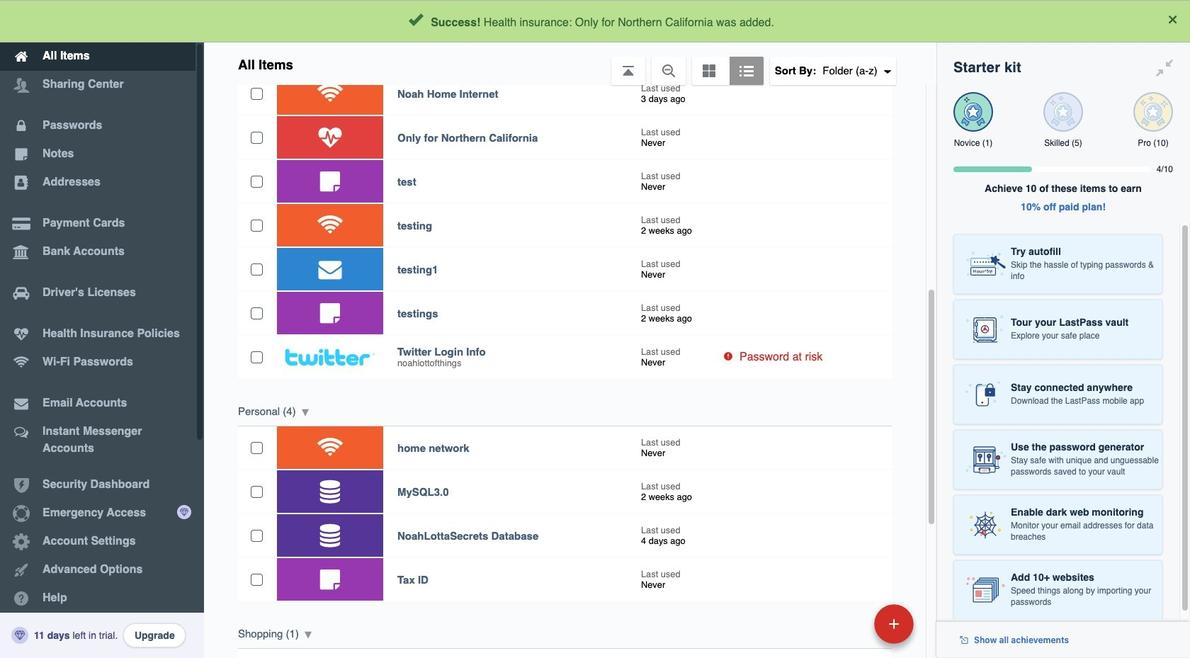 Task type: describe. For each thing, give the bounding box(es) containing it.
new item navigation
[[777, 600, 922, 658]]

Search search field
[[336, 6, 902, 37]]

new item element
[[777, 604, 919, 644]]

vault options navigation
[[204, 43, 937, 85]]

search my vault text field
[[336, 6, 902, 37]]



Task type: locate. For each thing, give the bounding box(es) containing it.
alert
[[0, 0, 1190, 43]]

main navigation navigation
[[0, 0, 204, 658]]



Task type: vqa. For each thing, say whether or not it's contained in the screenshot.
LastPass image
no



